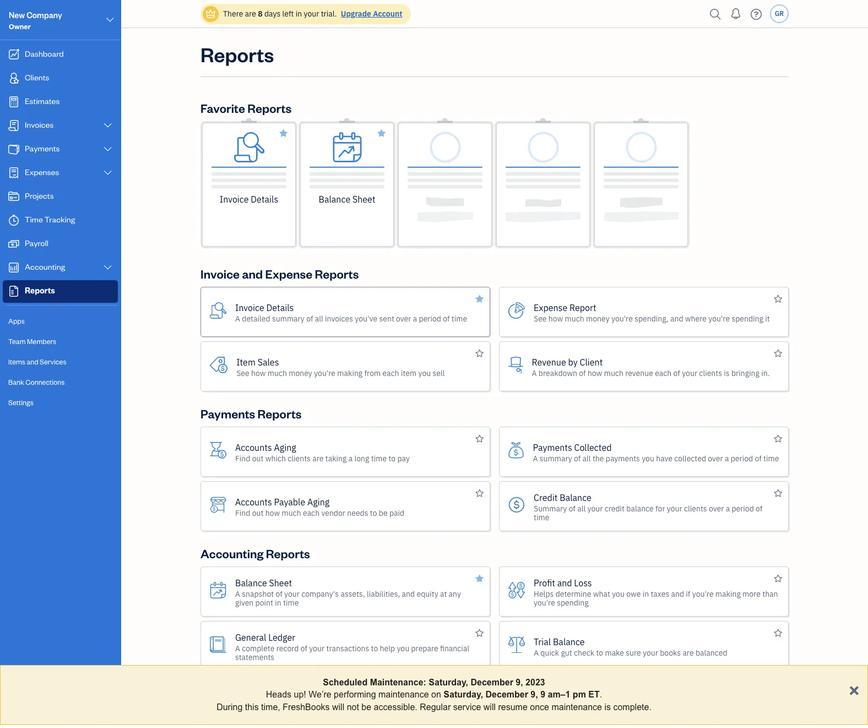 Task type: locate. For each thing, give the bounding box(es) containing it.
0 horizontal spatial not
[[347, 703, 359, 713]]

9, left 2023
[[516, 679, 523, 688]]

1 horizontal spatial each
[[383, 368, 399, 378]]

in inside sales tax summary helps determine how much you owe the government in sales taxes
[[718, 703, 725, 713]]

1 vertical spatial sales
[[534, 691, 555, 702]]

0 vertical spatial summary
[[272, 314, 305, 324]]

summary up credit
[[540, 454, 573, 464]]

will down performing
[[332, 703, 345, 713]]

2 vertical spatial over
[[709, 504, 724, 514]]

determine inside sales tax summary helps determine how much you owe the government in sales taxes
[[556, 703, 592, 713]]

over inside payments collected a summary of all the payments you have collected over a period of time
[[708, 454, 724, 464]]

equity
[[417, 589, 439, 599]]

out
[[252, 454, 264, 464], [252, 508, 264, 518]]

1 horizontal spatial expense
[[534, 302, 568, 313]]

report
[[570, 302, 597, 313]]

summary inside bank reconciliation summary helps you see freshbooks entries and bank transactions that have not been reconciled
[[316, 687, 353, 698]]

taxes
[[651, 589, 670, 599]]

determine for summary
[[556, 703, 592, 713]]

0 vertical spatial clients
[[700, 368, 723, 378]]

to
[[389, 454, 396, 464], [370, 508, 377, 518], [371, 644, 378, 654], [597, 648, 604, 658]]

connections
[[26, 378, 65, 387]]

aging
[[274, 442, 296, 453], [308, 497, 330, 508]]

are right books
[[683, 648, 694, 658]]

you're left spending, on the top of the page
[[612, 314, 633, 324]]

see up revenue
[[534, 314, 547, 324]]

how inside expense report see how much money you're spending, and where you're spending it
[[549, 314, 563, 324]]

be down performing
[[362, 703, 372, 713]]

a down revenue
[[532, 368, 537, 378]]

find up accounting reports
[[235, 508, 250, 518]]

to left make
[[597, 648, 604, 658]]

out left which
[[252, 454, 264, 464]]

is
[[724, 368, 730, 378], [605, 703, 611, 713]]

your right sure
[[643, 648, 659, 658]]

see
[[534, 314, 547, 324], [237, 368, 250, 378]]

0 vertical spatial determine
[[556, 589, 592, 599]]

a for trial balance
[[534, 648, 539, 658]]

summary down credit
[[534, 504, 567, 514]]

taking
[[326, 454, 347, 464]]

summary right detailed
[[272, 314, 305, 324]]

2 determine from the top
[[556, 703, 592, 713]]

aging up which
[[274, 442, 296, 453]]

1 vertical spatial out
[[252, 508, 264, 518]]

1 vertical spatial see
[[237, 368, 250, 378]]

any
[[449, 589, 461, 599]]

2 horizontal spatial sales
[[726, 703, 745, 713]]

gr button
[[771, 4, 789, 23]]

point
[[256, 598, 273, 608]]

0 vertical spatial expense
[[265, 266, 313, 282]]

0 vertical spatial over
[[396, 314, 411, 324]]

0 vertical spatial invoice
[[220, 194, 249, 205]]

left
[[282, 9, 294, 19]]

a for invoice details
[[235, 314, 240, 324]]

0 horizontal spatial 9,
[[516, 679, 523, 688]]

each inside revenue by client a breakdown of how much revenue each of your clients is bringing in.
[[655, 368, 672, 378]]

bank for connections
[[8, 378, 24, 387]]

0 vertical spatial accounting
[[25, 262, 65, 272]]

to left help
[[371, 644, 378, 654]]

in right the point
[[275, 598, 281, 608]]

there are 8 days left in your trial. upgrade account
[[223, 9, 403, 19]]

how down item
[[251, 368, 266, 378]]

all down the collected
[[583, 454, 591, 464]]

aging inside accounts aging find out which clients are taking a long time to pay
[[274, 442, 296, 453]]

settings link
[[3, 394, 118, 413]]

are left taking
[[313, 454, 324, 464]]

helps
[[534, 589, 554, 599], [235, 699, 255, 709], [534, 703, 554, 713]]

balance inside balance sheet link
[[319, 194, 351, 205]]

freshbooks down reconciliation
[[286, 699, 326, 709]]

payments inside 'link'
[[25, 143, 60, 154]]

payments for payments collected a summary of all the payments you have collected over a period of time
[[533, 442, 573, 453]]

helps down profit
[[534, 589, 554, 599]]

1 vertical spatial clients
[[288, 454, 311, 464]]

payments for payments reports
[[201, 406, 255, 422]]

you inside profit and loss helps determine what you owe in taxes and if you're making more than you're spending
[[612, 589, 625, 599]]

and right items
[[27, 358, 38, 367]]

a for payments collected
[[533, 454, 538, 464]]

a inside credit balance summary of all your credit balance for your clients over a period of time
[[726, 504, 730, 514]]

0 horizontal spatial bank
[[8, 378, 24, 387]]

saturday,
[[429, 679, 469, 688], [444, 691, 483, 700]]

all left invoices
[[315, 314, 323, 324]]

0 horizontal spatial the
[[593, 454, 604, 464]]

each right revenue
[[655, 368, 672, 378]]

balance
[[319, 194, 351, 205], [560, 492, 592, 504], [235, 578, 267, 589], [553, 637, 585, 648]]

profit
[[534, 578, 556, 589]]

2 vertical spatial are
[[683, 648, 694, 658]]

your right for
[[667, 504, 683, 514]]

you left see
[[257, 699, 270, 709]]

are left 8
[[245, 9, 256, 19]]

0 horizontal spatial will
[[332, 703, 345, 713]]

you're left the from
[[314, 368, 336, 378]]

find left which
[[235, 454, 250, 464]]

to inside trial balance a quick gut check to make sure your books are balanced
[[597, 648, 604, 658]]

time tracking link
[[3, 209, 118, 232]]

making
[[337, 368, 363, 378], [716, 589, 741, 599]]

0 vertical spatial all
[[315, 314, 323, 324]]

the down the collected
[[593, 454, 604, 464]]

record
[[277, 644, 299, 654]]

and inside bank reconciliation summary helps you see freshbooks entries and bank transactions that have not been reconciled
[[354, 699, 367, 709]]

each left vendor
[[303, 508, 320, 518]]

1 vertical spatial all
[[583, 454, 591, 464]]

in left taxes
[[643, 589, 649, 599]]

and left equity
[[402, 589, 415, 599]]

1 horizontal spatial are
[[313, 454, 324, 464]]

owe
[[627, 589, 641, 599], [645, 703, 660, 713]]

spending inside expense report see how much money you're spending, and where you're spending it
[[732, 314, 764, 324]]

1 vertical spatial summary
[[540, 454, 573, 464]]

1 vertical spatial payments
[[201, 406, 255, 422]]

invoice for invoice and expense reports
[[201, 266, 240, 282]]

to left pay at bottom left
[[389, 454, 396, 464]]

are inside trial balance a quick gut check to make sure your books are balanced
[[683, 648, 694, 658]]

summary inside credit balance summary of all your credit balance for your clients over a period of time
[[534, 504, 567, 514]]

team
[[8, 337, 26, 346]]

payments
[[25, 143, 60, 154], [201, 406, 255, 422], [533, 442, 573, 453]]

which
[[266, 454, 286, 464]]

star image
[[280, 127, 288, 140], [378, 127, 386, 140]]

1 vertical spatial is
[[605, 703, 611, 713]]

0 vertical spatial see
[[534, 314, 547, 324]]

at
[[440, 589, 447, 599]]

government
[[675, 703, 716, 713]]

you inside item sales see how much money you're making from each item you sell
[[419, 368, 431, 378]]

maintenance down pm
[[552, 703, 602, 713]]

0 vertical spatial have
[[657, 454, 673, 464]]

period inside payments collected a summary of all the payments you have collected over a period of time
[[731, 454, 754, 464]]

0 horizontal spatial sheet
[[269, 578, 292, 589]]

1 will from the left
[[332, 703, 345, 713]]

1 horizontal spatial accounting
[[201, 546, 264, 562]]

see inside item sales see how much money you're making from each item you sell
[[237, 368, 250, 378]]

much inside item sales see how much money you're making from each item you sell
[[268, 368, 287, 378]]

1 horizontal spatial have
[[657, 454, 673, 464]]

1 vertical spatial details
[[267, 302, 294, 313]]

1 vertical spatial spending
[[557, 598, 589, 608]]

0 vertical spatial owe
[[627, 589, 641, 599]]

0 vertical spatial sales
[[258, 357, 279, 368]]

general ledger a complete record of your transactions to help you prepare financial statements
[[235, 632, 470, 663]]

your inside revenue by client a breakdown of how much revenue each of your clients is bringing in.
[[682, 368, 698, 378]]

a inside payments collected a summary of all the payments you have collected over a period of time
[[533, 454, 538, 464]]

1 horizontal spatial maintenance
[[552, 703, 602, 713]]

2 accounts from the top
[[235, 497, 272, 508]]

reports up snapshot
[[266, 546, 310, 562]]

you left sell
[[419, 368, 431, 378]]

much inside revenue by client a breakdown of how much revenue each of your clients is bringing in.
[[604, 368, 624, 378]]

making left the from
[[337, 368, 363, 378]]

owe left taxes
[[627, 589, 641, 599]]

see inside expense report see how much money you're spending, and where you're spending it
[[534, 314, 547, 324]]

a inside general ledger a complete record of your transactions to help you prepare financial statements
[[235, 644, 240, 654]]

update favorite status for expense report image
[[774, 293, 783, 306]]

your left trial.
[[304, 9, 319, 19]]

0 vertical spatial be
[[379, 508, 388, 518]]

sales left taxes
[[726, 703, 745, 713]]

0 vertical spatial details
[[251, 194, 278, 205]]

1 star image from the left
[[280, 127, 288, 140]]

all inside payments collected a summary of all the payments you have collected over a period of time
[[583, 454, 591, 464]]

have left 'collected'
[[657, 454, 673, 464]]

accounting up snapshot
[[201, 546, 264, 562]]

1 vertical spatial making
[[716, 589, 741, 599]]

be
[[379, 508, 388, 518], [362, 703, 372, 713]]

period inside invoice details a detailed summary of all invoices you've sent over a period of time
[[419, 314, 441, 324]]

details for invoice details a detailed summary of all invoices you've sent over a period of time
[[267, 302, 294, 313]]

the inside sales tax summary helps determine how much you owe the government in sales taxes
[[662, 703, 673, 713]]

accounts inside accounts payable aging find out how much each vendor needs to be paid
[[235, 497, 272, 508]]

0 horizontal spatial summary
[[316, 687, 353, 698]]

0 horizontal spatial have
[[450, 699, 467, 709]]

sure
[[626, 648, 641, 658]]

accounting down payroll
[[25, 262, 65, 272]]

each inside item sales see how much money you're making from each item you sell
[[383, 368, 399, 378]]

0 vertical spatial money
[[586, 314, 610, 324]]

1 horizontal spatial 9,
[[531, 691, 538, 700]]

owe left government
[[645, 703, 660, 713]]

reports right report "icon"
[[25, 286, 55, 296]]

clients left bringing
[[700, 368, 723, 378]]

1 vertical spatial find
[[235, 508, 250, 518]]

sheet for balance sheet a snapshot of your company's assets, liabilities, and equity at any given point in time
[[269, 578, 292, 589]]

you right the "payments"
[[642, 454, 655, 464]]

is left complete.
[[605, 703, 611, 713]]

0 vertical spatial out
[[252, 454, 264, 464]]

you're right the where
[[709, 314, 730, 324]]

balance inside balance sheet a snapshot of your company's assets, liabilities, and equity at any given point in time
[[235, 578, 267, 589]]

performing
[[334, 691, 376, 700]]

0 vertical spatial maintenance
[[379, 691, 429, 700]]

1 horizontal spatial will
[[484, 703, 496, 713]]

chevron large down image inside accounting link
[[103, 263, 113, 272]]

search image
[[707, 6, 725, 22]]

1 horizontal spatial sheet
[[353, 194, 376, 205]]

chevron large down image inside the payments 'link'
[[103, 145, 113, 154]]

and left loss
[[558, 578, 572, 589]]

details
[[251, 194, 278, 205], [267, 302, 294, 313]]

payments up expenses
[[25, 143, 60, 154]]

chevron large down image for payments
[[103, 145, 113, 154]]

summary right "tax"
[[573, 691, 611, 702]]

0 vertical spatial period
[[419, 314, 441, 324]]

you inside bank reconciliation summary helps you see freshbooks entries and bank transactions that have not been reconciled
[[257, 699, 270, 709]]

be left paid at left
[[379, 508, 388, 518]]

balance sheet a snapshot of your company's assets, liabilities, and equity at any given point in time
[[235, 578, 461, 608]]

helps for sales tax summary
[[534, 703, 554, 713]]

clients right for
[[685, 504, 708, 514]]

2 vertical spatial period
[[732, 504, 754, 514]]

accounting for accounting reports
[[201, 546, 264, 562]]

1 accounts from the top
[[235, 442, 272, 453]]

more
[[743, 589, 761, 599]]

in right government
[[718, 703, 725, 713]]

determine down pm
[[556, 703, 592, 713]]

determine
[[556, 589, 592, 599], [556, 703, 592, 713]]

update favorite status for profit and loss image
[[774, 573, 783, 586]]

helps for profit and loss
[[534, 589, 554, 599]]

0 horizontal spatial each
[[303, 508, 320, 518]]

dashboard image
[[7, 49, 20, 60]]

making left the more
[[716, 589, 741, 599]]

money inside item sales see how much money you're making from each item you sell
[[289, 368, 312, 378]]

upgrade account link
[[339, 9, 403, 19]]

2 star image from the left
[[378, 127, 386, 140]]

accounting for accounting
[[25, 262, 65, 272]]

2 vertical spatial payments
[[533, 442, 573, 453]]

1 out from the top
[[252, 454, 264, 464]]

0 horizontal spatial are
[[245, 9, 256, 19]]

chart image
[[7, 262, 20, 273]]

1 horizontal spatial summary
[[534, 504, 567, 514]]

all left credit
[[578, 504, 586, 514]]

sheet for balance sheet
[[353, 194, 376, 205]]

1 vertical spatial accounting
[[201, 546, 264, 562]]

helps down 9
[[534, 703, 554, 713]]

summary inside sales tax summary helps determine how much you owe the government in sales taxes
[[573, 691, 611, 702]]

to right needs
[[370, 508, 377, 518]]

1 horizontal spatial money
[[586, 314, 610, 324]]

team members link
[[3, 332, 118, 352]]

project image
[[7, 191, 20, 202]]

regular
[[420, 703, 451, 713]]

helps inside profit and loss helps determine what you owe in taxes and if you're making more than you're spending
[[534, 589, 554, 599]]

time inside credit balance summary of all your credit balance for your clients over a period of time
[[534, 513, 550, 523]]

bank down items
[[8, 378, 24, 387]]

find inside accounts aging find out which clients are taking a long time to pay
[[235, 454, 250, 464]]

collected
[[575, 442, 612, 453]]

payments down item
[[201, 406, 255, 422]]

are
[[245, 9, 256, 19], [313, 454, 324, 464], [683, 648, 694, 658]]

2 vertical spatial all
[[578, 504, 586, 514]]

0 vertical spatial accounts
[[235, 442, 272, 453]]

0 vertical spatial saturday,
[[429, 679, 469, 688]]

1 vertical spatial sheet
[[269, 578, 292, 589]]

2 find from the top
[[235, 508, 250, 518]]

credit
[[534, 492, 558, 504]]

your right record
[[309, 644, 325, 654]]

each
[[383, 368, 399, 378], [655, 368, 672, 378], [303, 508, 320, 518]]

reconciled
[[254, 707, 291, 717]]

1 vertical spatial over
[[708, 454, 724, 464]]

period for payments collected
[[731, 454, 754, 464]]

1 horizontal spatial bank
[[235, 687, 255, 698]]

determine inside profit and loss helps determine what you owe in taxes and if you're making more than you're spending
[[556, 589, 592, 599]]

accounts
[[235, 442, 272, 453], [235, 497, 272, 508]]

is inside scheduled maintenance: saturday, december 9, 2023 heads up! we're performing maintenance on saturday, december 9, 9 am–1 pm et . during this time, freshbooks will not be accessible. regular service will resume once maintenance is complete.
[[605, 703, 611, 713]]

saturday, up service
[[444, 691, 483, 700]]

0 horizontal spatial owe
[[627, 589, 641, 599]]

each for revenue by client
[[655, 368, 672, 378]]

0 horizontal spatial maintenance
[[379, 691, 429, 700]]

a left snapshot
[[235, 589, 240, 599]]

sheet inside balance sheet a snapshot of your company's assets, liabilities, and equity at any given point in time
[[269, 578, 292, 589]]

your right revenue
[[682, 368, 698, 378]]

1 horizontal spatial the
[[662, 703, 673, 713]]

balance sheet
[[319, 194, 376, 205]]

main element
[[0, 0, 149, 726]]

bank down maintenance:
[[369, 699, 387, 709]]

2 vertical spatial bank
[[369, 699, 387, 709]]

payments left the collected
[[533, 442, 573, 453]]

your inside trial balance a quick gut check to make sure your books are balanced
[[643, 648, 659, 658]]

invoice for invoice details
[[220, 194, 249, 205]]

1 horizontal spatial payments
[[201, 406, 255, 422]]

0 horizontal spatial aging
[[274, 442, 296, 453]]

1 horizontal spatial is
[[724, 368, 730, 378]]

details for invoice details
[[251, 194, 278, 205]]

0 horizontal spatial making
[[337, 368, 363, 378]]

1 vertical spatial money
[[289, 368, 312, 378]]

freshbooks inside bank reconciliation summary helps you see freshbooks entries and bank transactions that have not been reconciled
[[286, 699, 326, 709]]

clients inside accounts aging find out which clients are taking a long time to pay
[[288, 454, 311, 464]]

how down payable
[[266, 508, 280, 518]]

0 vertical spatial bank
[[8, 378, 24, 387]]

1 vertical spatial 9,
[[531, 691, 538, 700]]

1 find from the top
[[235, 454, 250, 464]]

1 vertical spatial maintenance
[[552, 703, 602, 713]]

crown image
[[205, 8, 217, 20]]

2 horizontal spatial each
[[655, 368, 672, 378]]

each for item sales
[[383, 368, 399, 378]]

0 horizontal spatial sales
[[258, 357, 279, 368]]

1 vertical spatial are
[[313, 454, 324, 464]]

in.
[[762, 368, 770, 378]]

money inside expense report see how much money you're spending, and where you're spending it
[[586, 314, 610, 324]]

2 vertical spatial sales
[[726, 703, 745, 713]]

your left company's
[[284, 589, 300, 599]]

you down sure
[[631, 703, 644, 713]]

1 vertical spatial expense
[[534, 302, 568, 313]]

accounting inside main element
[[25, 262, 65, 272]]

1 vertical spatial bank
[[235, 687, 255, 698]]

how down client
[[588, 368, 603, 378]]

a inside balance sheet a snapshot of your company's assets, liabilities, and equity at any given point in time
[[235, 589, 240, 599]]

new
[[9, 10, 25, 20]]

out inside accounts aging find out which clients are taking a long time to pay
[[252, 454, 264, 464]]

maintenance:
[[370, 679, 427, 688]]

sales
[[258, 357, 279, 368], [534, 691, 555, 702], [726, 703, 745, 713]]

2 will from the left
[[484, 703, 496, 713]]

clients right which
[[288, 454, 311, 464]]

invoice details link
[[201, 121, 298, 249]]

spending left it at the top
[[732, 314, 764, 324]]

expense inside expense report see how much money you're spending, and where you're spending it
[[534, 302, 568, 313]]

you right what
[[612, 589, 625, 599]]

of inside balance sheet a snapshot of your company's assets, liabilities, and equity at any given point in time
[[276, 589, 283, 599]]

be inside accounts payable aging find out how much each vendor needs to be paid
[[379, 508, 388, 518]]

it
[[766, 314, 770, 324]]

determine down loss
[[556, 589, 592, 599]]

a down general
[[235, 644, 240, 654]]

accounts up which
[[235, 442, 272, 453]]

sales up once
[[534, 691, 555, 702]]

money for report
[[586, 314, 610, 324]]

accounts aging find out which clients are taking a long time to pay
[[235, 442, 410, 464]]

have inside bank reconciliation summary helps you see freshbooks entries and bank transactions that have not been reconciled
[[450, 699, 467, 709]]

maintenance down maintenance:
[[379, 691, 429, 700]]

0 vertical spatial sheet
[[353, 194, 376, 205]]

a inside trial balance a quick gut check to make sure your books are balanced
[[534, 648, 539, 658]]

a
[[235, 314, 240, 324], [532, 368, 537, 378], [533, 454, 538, 464], [235, 589, 240, 599], [235, 644, 240, 654], [534, 648, 539, 658]]

saturday, up on
[[429, 679, 469, 688]]

in right left
[[296, 9, 302, 19]]

complete
[[242, 644, 275, 654]]

accounts inside accounts aging find out which clients are taking a long time to pay
[[235, 442, 272, 453]]

money image
[[7, 239, 20, 250]]

helps left time,
[[235, 699, 255, 709]]

sent
[[379, 314, 395, 324]]

aging up vendor
[[308, 497, 330, 508]]

freshbooks
[[286, 699, 326, 709], [283, 703, 330, 713]]

a for balance sheet
[[235, 589, 240, 599]]

once
[[530, 703, 549, 713]]

and left the where
[[671, 314, 684, 324]]

1 vertical spatial be
[[362, 703, 372, 713]]

1 horizontal spatial aging
[[308, 497, 330, 508]]

clients link
[[3, 67, 118, 90]]

1 determine from the top
[[556, 589, 592, 599]]

for
[[656, 504, 666, 514]]

the left government
[[662, 703, 673, 713]]

0 vertical spatial find
[[235, 454, 250, 464]]

0 vertical spatial december
[[471, 679, 514, 688]]

over
[[396, 314, 411, 324], [708, 454, 724, 464], [709, 504, 724, 514]]

much inside accounts payable aging find out how much each vendor needs to be paid
[[282, 508, 301, 518]]

a left detailed
[[235, 314, 240, 324]]

invoices
[[25, 120, 54, 130]]

1 vertical spatial the
[[662, 703, 673, 713]]

0 horizontal spatial see
[[237, 368, 250, 378]]

upgrade
[[341, 9, 371, 19]]

1 vertical spatial invoice
[[201, 266, 240, 282]]

freshbooks down the up!
[[283, 703, 330, 713]]

details inside invoice details a detailed summary of all invoices you've sent over a period of time
[[267, 302, 294, 313]]

reports up which
[[258, 406, 302, 422]]

find
[[235, 454, 250, 464], [235, 508, 250, 518]]

helps for bank reconciliation summary
[[235, 699, 255, 709]]

balanced
[[696, 648, 728, 658]]

and right entries
[[354, 699, 367, 709]]

in
[[296, 9, 302, 19], [643, 589, 649, 599], [275, 598, 281, 608], [718, 703, 725, 713]]

1 vertical spatial period
[[731, 454, 754, 464]]

not down update favorite status for bank reconciliation summary "icon"
[[469, 699, 480, 709]]

1 horizontal spatial not
[[469, 699, 480, 709]]

we're
[[309, 691, 332, 700]]

have inside payments collected a summary of all the payments you have collected over a period of time
[[657, 454, 673, 464]]

there
[[223, 9, 243, 19]]

client image
[[7, 73, 20, 84]]

0 horizontal spatial be
[[362, 703, 372, 713]]

0 horizontal spatial money
[[289, 368, 312, 378]]

how inside accounts payable aging find out how much each vendor needs to be paid
[[266, 508, 280, 518]]

bank inside main element
[[8, 378, 24, 387]]

invoice details a detailed summary of all invoices you've sent over a period of time
[[235, 302, 467, 324]]

0 vertical spatial making
[[337, 368, 363, 378]]

payments inside payments collected a summary of all the payments you have collected over a period of time
[[533, 442, 573, 453]]

estimate image
[[7, 96, 20, 107]]

2 vertical spatial clients
[[685, 504, 708, 514]]

2 out from the top
[[252, 508, 264, 518]]

chevron large down image
[[105, 13, 115, 26], [103, 121, 113, 130], [103, 145, 113, 154], [103, 263, 113, 272]]

summary
[[534, 504, 567, 514], [316, 687, 353, 698], [573, 691, 611, 702]]

0 vertical spatial 9,
[[516, 679, 523, 688]]

item
[[237, 357, 256, 368]]

a up credit
[[533, 454, 538, 464]]

0 horizontal spatial spending
[[557, 598, 589, 608]]

bank connections link
[[3, 373, 118, 392]]

how
[[549, 314, 563, 324], [251, 368, 266, 378], [588, 368, 603, 378], [266, 508, 280, 518], [593, 703, 608, 713]]

0 horizontal spatial payments
[[25, 143, 60, 154]]

and up detailed
[[242, 266, 263, 282]]

heads
[[266, 691, 292, 700]]



Task type: describe. For each thing, give the bounding box(es) containing it.
aging inside accounts payable aging find out how much each vendor needs to be paid
[[308, 497, 330, 508]]

et
[[589, 691, 600, 700]]

2023
[[526, 679, 546, 688]]

clients inside revenue by client a breakdown of how much revenue each of your clients is bringing in.
[[700, 368, 723, 378]]

sales inside item sales see how much money you're making from each item you sell
[[258, 357, 279, 368]]

a inside invoice details a detailed summary of all invoices you've sent over a period of time
[[413, 314, 417, 324]]

0 vertical spatial are
[[245, 9, 256, 19]]

chevron large down image
[[103, 169, 113, 177]]

this
[[245, 703, 259, 713]]

transactions
[[327, 644, 369, 654]]

over inside invoice details a detailed summary of all invoices you've sent over a period of time
[[396, 314, 411, 324]]

making inside profit and loss helps determine what you owe in taxes and if you're making more than you're spending
[[716, 589, 741, 599]]

your left credit
[[588, 504, 603, 514]]

invoice details
[[220, 194, 278, 205]]

you're inside item sales see how much money you're making from each item you sell
[[314, 368, 336, 378]]

is inside revenue by client a breakdown of how much revenue each of your clients is bringing in.
[[724, 368, 730, 378]]

update favorite status for revenue by client image
[[774, 347, 783, 360]]

given
[[235, 598, 254, 608]]

you inside sales tax summary helps determine how much you owe the government in sales taxes
[[631, 703, 644, 713]]

check
[[574, 648, 595, 658]]

if
[[686, 589, 691, 599]]

invoices
[[325, 314, 353, 324]]

summary inside payments collected a summary of all the payments you have collected over a period of time
[[540, 454, 573, 464]]

new company owner
[[9, 10, 62, 31]]

of inside general ledger a complete record of your transactions to help you prepare financial statements
[[301, 644, 308, 654]]

paid
[[390, 508, 405, 518]]

balance
[[627, 504, 654, 514]]

out inside accounts payable aging find out how much each vendor needs to be paid
[[252, 508, 264, 518]]

and inside main element
[[27, 358, 38, 367]]

in inside profit and loss helps determine what you owe in taxes and if you're making more than you're spending
[[643, 589, 649, 599]]

go to help image
[[748, 6, 766, 22]]

tracking
[[44, 214, 75, 225]]

expenses
[[25, 167, 59, 177]]

dashboard
[[25, 49, 64, 59]]

trial.
[[321, 9, 337, 19]]

and inside balance sheet a snapshot of your company's assets, liabilities, and equity at any given point in time
[[402, 589, 415, 599]]

estimates
[[25, 96, 60, 106]]

invoice inside invoice details a detailed summary of all invoices you've sent over a period of time
[[235, 302, 264, 313]]

accounting link
[[3, 257, 118, 279]]

estimates link
[[3, 91, 118, 114]]

you're right if
[[693, 589, 714, 599]]

.
[[600, 691, 603, 700]]

credit balance summary of all your credit balance for your clients over a period of time
[[534, 492, 763, 523]]

each inside accounts payable aging find out how much each vendor needs to be paid
[[303, 508, 320, 518]]

payment image
[[7, 144, 20, 155]]

revenue
[[626, 368, 654, 378]]

period for credit balance
[[732, 504, 754, 514]]

star image for balance sheet
[[378, 127, 386, 140]]

and inside expense report see how much money you're spending, and where you're spending it
[[671, 314, 684, 324]]

chevron large down image for accounting
[[103, 263, 113, 272]]

owe inside sales tax summary helps determine how much you owe the government in sales taxes
[[645, 703, 660, 713]]

sell
[[433, 368, 445, 378]]

sales tax summary helps determine how much you owe the government in sales taxes
[[534, 691, 767, 713]]

over for payments collected
[[708, 454, 724, 464]]

bank for reconciliation
[[235, 687, 255, 698]]

summary for reconciliation
[[316, 687, 353, 698]]

expense image
[[7, 168, 20, 179]]

revenue by client a breakdown of how much revenue each of your clients is bringing in.
[[532, 357, 770, 378]]

time,
[[261, 703, 280, 713]]

open in new window image
[[814, 666, 823, 679]]

a inside payments collected a summary of all the payments you have collected over a period of time
[[725, 454, 729, 464]]

all inside invoice details a detailed summary of all invoices you've sent over a period of time
[[315, 314, 323, 324]]

making inside item sales see how much money you're making from each item you sell
[[337, 368, 363, 378]]

you inside general ledger a complete record of your transactions to help you prepare financial statements
[[397, 644, 410, 654]]

payments
[[606, 454, 640, 464]]

payments for payments
[[25, 143, 60, 154]]

company's
[[302, 589, 339, 599]]

where
[[686, 314, 707, 324]]

accounts for accounts payable aging
[[235, 497, 272, 508]]

0 horizontal spatial expense
[[265, 266, 313, 282]]

notifications image
[[728, 3, 745, 25]]

update favorite status for general ledger image
[[476, 627, 484, 640]]

needs
[[347, 508, 368, 518]]

accounting reports
[[201, 546, 310, 562]]

clients inside credit balance summary of all your credit balance for your clients over a period of time
[[685, 504, 708, 514]]

time inside payments collected a summary of all the payments you have collected over a period of time
[[764, 454, 780, 464]]

been
[[235, 707, 253, 717]]

update favorite status for item sales image
[[476, 347, 484, 360]]

to inside general ledger a complete record of your transactions to help you prepare financial statements
[[371, 644, 378, 654]]

much inside expense report see how much money you're spending, and where you're spending it
[[565, 314, 585, 324]]

not inside scheduled maintenance: saturday, december 9, 2023 heads up! we're performing maintenance on saturday, december 9, 9 am–1 pm et . during this time, freshbooks will not be accessible. regular service will resume once maintenance is complete.
[[347, 703, 359, 713]]

payroll
[[25, 238, 48, 249]]

payments link
[[3, 138, 118, 161]]

not inside bank reconciliation summary helps you see freshbooks entries and bank transactions that have not been reconciled
[[469, 699, 480, 709]]

update favorite status for credit balance image
[[774, 487, 783, 500]]

apps link
[[3, 312, 118, 331]]

and left if
[[672, 589, 685, 599]]

to inside accounts payable aging find out how much each vendor needs to be paid
[[370, 508, 377, 518]]

money for sales
[[289, 368, 312, 378]]

accounts for accounts aging
[[235, 442, 272, 453]]

see for item sales
[[237, 368, 250, 378]]

payroll link
[[3, 233, 118, 256]]

in inside balance sheet a snapshot of your company's assets, liabilities, and equity at any given point in time
[[275, 598, 281, 608]]

chevron large down image for invoices
[[103, 121, 113, 130]]

team members
[[8, 337, 56, 346]]

summary inside invoice details a detailed summary of all invoices you've sent over a period of time
[[272, 314, 305, 324]]

invoice image
[[7, 120, 20, 131]]

update favorite status for bank reconciliation summary image
[[476, 682, 484, 695]]

apps
[[8, 317, 25, 326]]

time inside balance sheet a snapshot of your company's assets, liabilities, and equity at any given point in time
[[283, 598, 299, 608]]

× button
[[850, 679, 860, 700]]

spending inside profit and loss helps determine what you owe in taxes and if you're making more than you're spending
[[557, 598, 589, 608]]

internal
[[745, 667, 774, 677]]

determine for loss
[[556, 589, 592, 599]]

reports down there
[[201, 41, 274, 67]]

see for expense report
[[534, 314, 547, 324]]

expand timer details image
[[691, 666, 701, 679]]

general
[[235, 632, 266, 644]]

during
[[217, 703, 243, 713]]

summary for balance
[[534, 504, 567, 514]]

1 vertical spatial saturday,
[[444, 691, 483, 700]]

reports link
[[3, 281, 118, 303]]

items and services
[[8, 358, 66, 367]]

services
[[40, 358, 66, 367]]

how inside revenue by client a breakdown of how much revenue each of your clients is bringing in.
[[588, 368, 603, 378]]

reports up invoice details a detailed summary of all invoices you've sent over a period of time
[[315, 266, 359, 282]]

time inside invoice details a detailed summary of all invoices you've sent over a period of time
[[452, 314, 467, 324]]

how inside sales tax summary helps determine how much you owe the government in sales taxes
[[593, 703, 608, 713]]

prepare
[[411, 644, 439, 654]]

be inside scheduled maintenance: saturday, december 9, 2023 heads up! we're performing maintenance on saturday, december 9, 9 am–1 pm et . during this time, freshbooks will not be accessible. regular service will resume once maintenance is complete.
[[362, 703, 372, 713]]

company
[[27, 10, 62, 20]]

collected
[[675, 454, 707, 464]]

payments collected a summary of all the payments you have collected over a period of time
[[533, 442, 780, 464]]

resume
[[499, 703, 528, 713]]

you've
[[355, 314, 378, 324]]

a for general ledger
[[235, 644, 240, 654]]

reports right 'favorite'
[[248, 100, 292, 116]]

trial balance a quick gut check to make sure your books are balanced
[[534, 637, 728, 658]]

are inside accounts aging find out which clients are taking a long time to pay
[[313, 454, 324, 464]]

item
[[401, 368, 417, 378]]

item sales see how much money you're making from each item you sell
[[237, 357, 445, 378]]

1 vertical spatial december
[[486, 691, 529, 700]]

time inside accounts aging find out which clients are taking a long time to pay
[[371, 454, 387, 464]]

update favorite status for payments collected image
[[774, 433, 783, 446]]

expenses link
[[3, 162, 118, 185]]

× dialog
[[0, 666, 869, 726]]

ledger
[[269, 632, 296, 644]]

9
[[541, 691, 546, 700]]

liabilities,
[[367, 589, 400, 599]]

update favorite status for balance sheet image
[[476, 573, 484, 586]]

balance inside credit balance summary of all your credit balance for your clients over a period of time
[[560, 492, 592, 504]]

a inside revenue by client a breakdown of how much revenue each of your clients is bringing in.
[[532, 368, 537, 378]]

your inside balance sheet a snapshot of your company's assets, liabilities, and equity at any given point in time
[[284, 589, 300, 599]]

summary for tax
[[573, 691, 611, 702]]

time tracking
[[25, 214, 75, 225]]

bank connections
[[8, 378, 65, 387]]

update favorite status for accounts payable aging image
[[476, 487, 484, 500]]

owe inside profit and loss helps determine what you owe in taxes and if you're making more than you're spending
[[627, 589, 641, 599]]

you inside payments collected a summary of all the payments you have collected over a period of time
[[642, 454, 655, 464]]

star image for invoice details
[[280, 127, 288, 140]]

payments reports
[[201, 406, 302, 422]]

invoice and expense reports
[[201, 266, 359, 282]]

statements
[[235, 653, 275, 663]]

×
[[850, 679, 860, 700]]

much inside sales tax summary helps determine how much you owe the government in sales taxes
[[610, 703, 629, 713]]

8
[[258, 9, 263, 19]]

the inside payments collected a summary of all the payments you have collected over a period of time
[[593, 454, 604, 464]]

entries
[[328, 699, 352, 709]]

members
[[27, 337, 56, 346]]

reports inside main element
[[25, 286, 55, 296]]

breakdown
[[539, 368, 578, 378]]

gr
[[775, 9, 784, 18]]

2 horizontal spatial bank
[[369, 699, 387, 709]]

to inside accounts aging find out which clients are taking a long time to pay
[[389, 454, 396, 464]]

financial
[[440, 644, 470, 654]]

clients
[[25, 72, 49, 83]]

update favorite status for trial balance image
[[774, 627, 783, 640]]

you're down profit
[[534, 598, 556, 608]]

assets,
[[341, 589, 365, 599]]

by
[[569, 357, 578, 368]]

service
[[453, 703, 481, 713]]

timer image
[[7, 215, 20, 226]]

loss
[[575, 578, 592, 589]]

update favorite status for invoice details image
[[476, 293, 484, 306]]

over for credit balance
[[709, 504, 724, 514]]

items
[[8, 358, 25, 367]]

how inside item sales see how much money you're making from each item you sell
[[251, 368, 266, 378]]

a inside accounts aging find out which clients are taking a long time to pay
[[349, 454, 353, 464]]

invoices link
[[3, 115, 118, 137]]

all inside credit balance summary of all your credit balance for your clients over a period of time
[[578, 504, 586, 514]]

report image
[[7, 286, 20, 297]]

help
[[380, 644, 395, 654]]

your inside general ledger a complete record of your transactions to help you prepare financial statements
[[309, 644, 325, 654]]

balance sheet link
[[299, 121, 396, 249]]

balance inside trial balance a quick gut check to make sure your books are balanced
[[553, 637, 585, 648]]

taxes
[[747, 703, 767, 713]]

update favorite status for accounts aging image
[[476, 433, 484, 446]]

1 horizontal spatial sales
[[534, 691, 555, 702]]

freshbooks inside scheduled maintenance: saturday, december 9, 2023 heads up! we're performing maintenance on saturday, december 9, 9 am–1 pm et . during this time, freshbooks will not be accessible. regular service will resume once maintenance is complete.
[[283, 703, 330, 713]]

find inside accounts payable aging find out how much each vendor needs to be paid
[[235, 508, 250, 518]]



Task type: vqa. For each thing, say whether or not it's contained in the screenshot.


